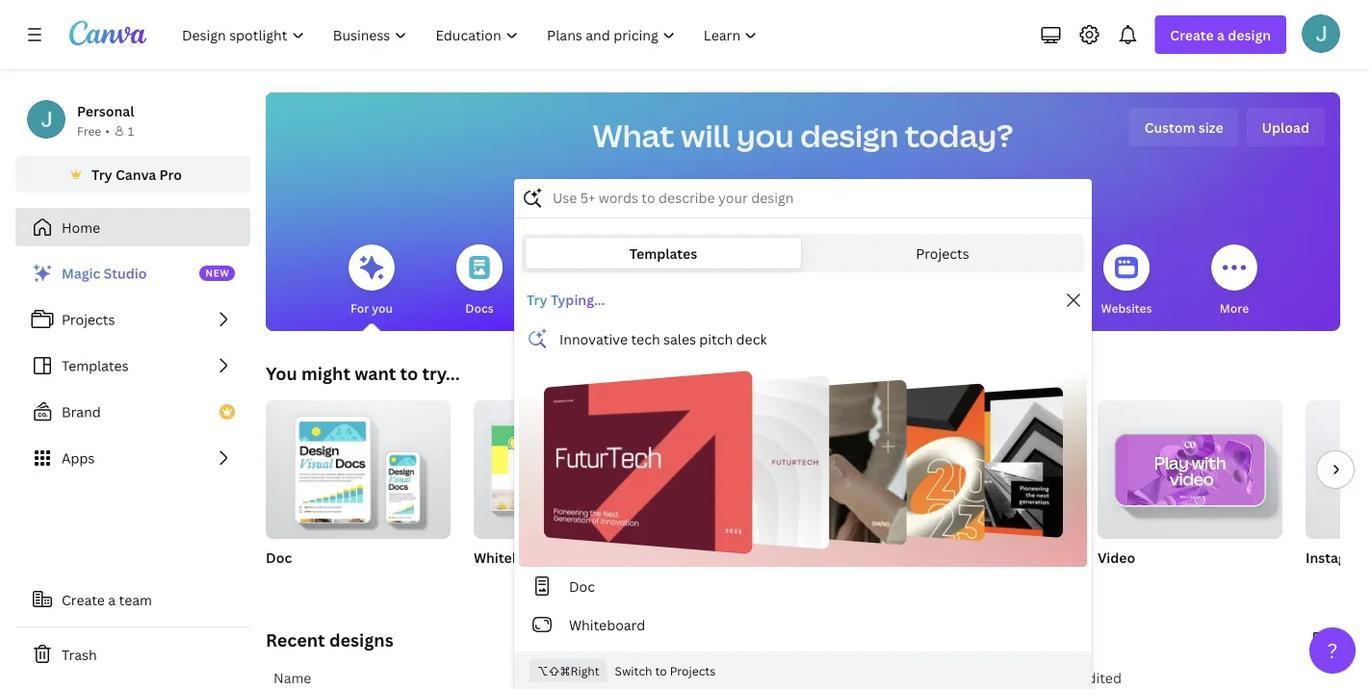 Task type: locate. For each thing, give the bounding box(es) containing it.
templates inside 'link'
[[62, 357, 129, 375]]

2 vertical spatial projects
[[670, 663, 716, 679]]

whiteboard link
[[515, 606, 1091, 644]]

1 vertical spatial a
[[108, 591, 116, 609]]

whiteboard group
[[474, 401, 659, 591]]

1 vertical spatial doc
[[569, 577, 595, 595]]

pitch
[[699, 330, 733, 348]]

try
[[92, 165, 112, 183], [527, 290, 548, 309]]

team
[[119, 591, 152, 609]]

size
[[1199, 118, 1223, 136]]

design
[[1228, 26, 1271, 44], [800, 115, 899, 156]]

1 horizontal spatial whiteboard
[[569, 616, 645, 634]]

a left team
[[108, 591, 116, 609]]

0 vertical spatial design
[[1228, 26, 1271, 44]]

1 vertical spatial try
[[527, 290, 548, 309]]

doc right whiteboard unlimited
[[569, 577, 595, 595]]

a for team
[[108, 591, 116, 609]]

custom size
[[1145, 118, 1223, 136]]

1 vertical spatial to
[[655, 663, 667, 679]]

group for whiteboard
[[474, 401, 659, 539]]

presentation
[[890, 548, 974, 567]]

1 vertical spatial you
[[372, 300, 393, 316]]

create inside button
[[62, 591, 105, 609]]

0 horizontal spatial a
[[108, 591, 116, 609]]

1 vertical spatial templates
[[62, 357, 129, 375]]

to right switch
[[655, 663, 667, 679]]

list box containing try typing...
[[515, 273, 1091, 644]]

0 vertical spatial try
[[92, 165, 112, 183]]

whiteboard inside group
[[474, 548, 551, 567]]

studio
[[104, 264, 147, 283]]

unlimited
[[474, 573, 528, 589]]

group
[[266, 393, 451, 539], [1098, 393, 1283, 539], [474, 401, 659, 539], [682, 401, 867, 539], [890, 401, 1075, 539], [1306, 401, 1371, 539]]

you
[[266, 362, 297, 385]]

to
[[400, 362, 418, 385], [655, 663, 667, 679]]

new
[[205, 267, 229, 280]]

deck
[[736, 330, 767, 348]]

group inside worksheet (us letter portrait) group
[[682, 401, 867, 539]]

doc up recent on the left bottom of the page
[[266, 548, 292, 567]]

whiteboard unlimited
[[474, 548, 551, 589]]

try typing...
[[527, 290, 605, 309]]

design left john smith icon
[[1228, 26, 1271, 44]]

whiteboard
[[474, 548, 551, 567], [569, 616, 645, 634]]

0 vertical spatial create
[[1170, 26, 1214, 44]]

doc inside group
[[266, 548, 292, 567]]

design up search search box
[[800, 115, 899, 156]]

create left team
[[62, 591, 105, 609]]

will
[[681, 115, 730, 156]]

0 horizontal spatial doc
[[266, 548, 292, 567]]

worksheet
[[682, 548, 752, 567]]

try left canva
[[92, 165, 112, 183]]

0 horizontal spatial templates
[[62, 357, 129, 375]]

canva
[[116, 165, 156, 183]]

design inside dropdown button
[[1228, 26, 1271, 44]]

a inside button
[[108, 591, 116, 609]]

templates up brand
[[62, 357, 129, 375]]

whiteboard up switch
[[569, 616, 645, 634]]

trash
[[62, 646, 97, 664]]

doc inside "link"
[[569, 577, 595, 595]]

try left typing...
[[527, 290, 548, 309]]

1 horizontal spatial try
[[527, 290, 548, 309]]

templates link
[[15, 347, 250, 385]]

magic studio
[[62, 264, 147, 283]]

whiteboard up unlimited
[[474, 548, 551, 567]]

1 horizontal spatial doc
[[569, 577, 595, 595]]

recent
[[266, 628, 325, 652]]

1
[[128, 123, 134, 139]]

designs
[[329, 628, 393, 652]]

for you button
[[349, 231, 395, 331]]

1 horizontal spatial design
[[1228, 26, 1271, 44]]

you right for
[[372, 300, 393, 316]]

2 horizontal spatial projects
[[916, 244, 969, 262]]

recent designs
[[266, 628, 393, 652]]

whiteboard inside "link"
[[569, 616, 645, 634]]

a for design
[[1217, 26, 1225, 44]]

brand
[[62, 403, 101, 421]]

1 horizontal spatial a
[[1217, 26, 1225, 44]]

1080
[[1137, 573, 1166, 589]]

create inside dropdown button
[[1170, 26, 1214, 44]]

None search field
[[514, 179, 1092, 689]]

list
[[15, 254, 250, 478]]

0 horizontal spatial whiteboard
[[474, 548, 551, 567]]

1 horizontal spatial create
[[1170, 26, 1214, 44]]

presentation (16:9) group
[[890, 401, 1075, 591]]

1 horizontal spatial projects
[[670, 663, 716, 679]]

1 horizontal spatial to
[[655, 663, 667, 679]]

people
[[676, 669, 721, 687]]

1 vertical spatial create
[[62, 591, 105, 609]]

to left try...
[[400, 362, 418, 385]]

you might want to try...
[[266, 362, 460, 385]]

0 vertical spatial templates
[[630, 244, 697, 262]]

apps
[[62, 449, 95, 468]]

brand link
[[15, 393, 250, 431]]

try for try typing...
[[527, 290, 548, 309]]

create
[[1170, 26, 1214, 44], [62, 591, 105, 609]]

1 vertical spatial whiteboard
[[569, 616, 645, 634]]

free •
[[77, 123, 110, 139]]

0 horizontal spatial you
[[372, 300, 393, 316]]

create up 'custom size' dropdown button
[[1170, 26, 1214, 44]]

⌥⇧⌘right
[[537, 663, 600, 679]]

what
[[593, 115, 675, 156]]

sales
[[663, 330, 696, 348]]

0 horizontal spatial create
[[62, 591, 105, 609]]

0 vertical spatial projects
[[916, 244, 969, 262]]

0 vertical spatial to
[[400, 362, 418, 385]]

0 horizontal spatial design
[[800, 115, 899, 156]]

you inside button
[[372, 300, 393, 316]]

projects
[[916, 244, 969, 262], [62, 311, 115, 329], [670, 663, 716, 679]]

px
[[1168, 573, 1182, 589]]

try canva pro
[[92, 165, 182, 183]]

templates right whiteboards button
[[630, 244, 697, 262]]

a
[[1217, 26, 1225, 44], [108, 591, 116, 609]]

whiteboards
[[551, 300, 623, 316]]

0 horizontal spatial try
[[92, 165, 112, 183]]

list box
[[515, 273, 1091, 644]]

you
[[737, 115, 794, 156], [372, 300, 393, 316]]

templates inside button
[[630, 244, 697, 262]]

want
[[355, 362, 396, 385]]

0 vertical spatial doc
[[266, 548, 292, 567]]

instagram post (square) group
[[1306, 401, 1371, 591]]

try inside button
[[92, 165, 112, 183]]

home link
[[15, 208, 250, 247]]

a up size
[[1217, 26, 1225, 44]]

projects inside projects button
[[916, 244, 969, 262]]

•
[[105, 123, 110, 139]]

create a team button
[[15, 581, 250, 619]]

a inside dropdown button
[[1217, 26, 1225, 44]]

Search search field
[[553, 180, 1053, 217]]

(16:9)
[[977, 548, 1015, 567]]

templates
[[630, 244, 697, 262], [62, 357, 129, 375]]

you right will
[[737, 115, 794, 156]]

0 horizontal spatial projects
[[62, 311, 115, 329]]

0 vertical spatial you
[[737, 115, 794, 156]]

tech
[[631, 330, 660, 348]]

0 vertical spatial whiteboard
[[474, 548, 551, 567]]

0 vertical spatial a
[[1217, 26, 1225, 44]]

1 horizontal spatial templates
[[630, 244, 697, 262]]



Task type: vqa. For each thing, say whether or not it's contained in the screenshot.
bottommost the Canva
no



Task type: describe. For each thing, give the bounding box(es) containing it.
might
[[301, 362, 350, 385]]

video group
[[1098, 393, 1283, 591]]

×
[[1128, 573, 1134, 589]]

none search field containing templates
[[514, 179, 1092, 689]]

home
[[62, 218, 100, 236]]

1920 × 1080 px button
[[1098, 572, 1201, 591]]

typing...
[[551, 290, 605, 309]]

presentation (16:9)
[[890, 548, 1015, 567]]

portrait)
[[825, 548, 880, 567]]

list box inside 'search field'
[[515, 273, 1091, 644]]

for
[[351, 300, 369, 316]]

docs button
[[456, 231, 503, 331]]

upload
[[1262, 118, 1310, 136]]

projects button
[[805, 238, 1080, 269]]

list containing magic studio
[[15, 254, 250, 478]]

?
[[1327, 637, 1338, 664]]

projects link
[[15, 300, 250, 339]]

1 horizontal spatial you
[[737, 115, 794, 156]]

group for video
[[1098, 393, 1283, 539]]

websites
[[1101, 300, 1152, 316]]

magic
[[62, 264, 100, 283]]

create for create a team
[[62, 591, 105, 609]]

? button
[[1310, 628, 1356, 674]]

try canva pro button
[[15, 156, 250, 193]]

worksheet (us letter portrait) group
[[682, 401, 880, 591]]

docs
[[465, 300, 494, 316]]

group for worksheet (us letter portrait)
[[682, 401, 867, 539]]

pro
[[159, 165, 182, 183]]

top level navigation element
[[169, 15, 774, 54]]

trash link
[[15, 636, 250, 674]]

innovative tech sales pitch deck button
[[558, 320, 769, 358]]

whiteboard for whiteboard unlimited
[[474, 548, 551, 567]]

worksheet (us letter portrait)
[[682, 548, 880, 567]]

doc link
[[515, 567, 1091, 606]]

today?
[[905, 115, 1013, 156]]

0 horizontal spatial to
[[400, 362, 418, 385]]

innovative
[[559, 330, 628, 348]]

personal
[[77, 102, 134, 120]]

1 vertical spatial projects
[[62, 311, 115, 329]]

more
[[1220, 300, 1249, 316]]

create a design button
[[1155, 15, 1286, 54]]

switch
[[615, 663, 652, 679]]

instagram
[[1306, 548, 1371, 567]]

doc group
[[266, 393, 451, 591]]

upload button
[[1247, 108, 1325, 146]]

custom size button
[[1129, 108, 1239, 146]]

custom
[[1145, 118, 1196, 136]]

apps link
[[15, 439, 250, 478]]

letter
[[781, 548, 822, 567]]

create a team
[[62, 591, 152, 609]]

edited
[[1079, 669, 1122, 687]]

what will you design today?
[[593, 115, 1013, 156]]

try for try canva pro
[[92, 165, 112, 183]]

more button
[[1211, 231, 1258, 331]]

name
[[273, 669, 311, 687]]

john smith image
[[1302, 14, 1340, 53]]

free
[[77, 123, 101, 139]]

try...
[[422, 362, 460, 385]]

whiteboards button
[[551, 231, 623, 331]]

websites button
[[1101, 231, 1152, 331]]

1920
[[1098, 573, 1125, 589]]

for you
[[351, 300, 393, 316]]

video 1920 × 1080 px
[[1098, 548, 1182, 589]]

1 vertical spatial design
[[800, 115, 899, 156]]

group for doc
[[266, 393, 451, 539]]

create for create a design
[[1170, 26, 1214, 44]]

(us
[[755, 548, 778, 567]]

video
[[1098, 548, 1135, 567]]

group for presentation (16:9)
[[890, 401, 1075, 539]]

create a design
[[1170, 26, 1271, 44]]

switch to projects
[[615, 663, 716, 679]]

templates button
[[526, 238, 801, 269]]

innovative tech sales pitch deck
[[559, 330, 767, 348]]

whiteboard for whiteboard
[[569, 616, 645, 634]]



